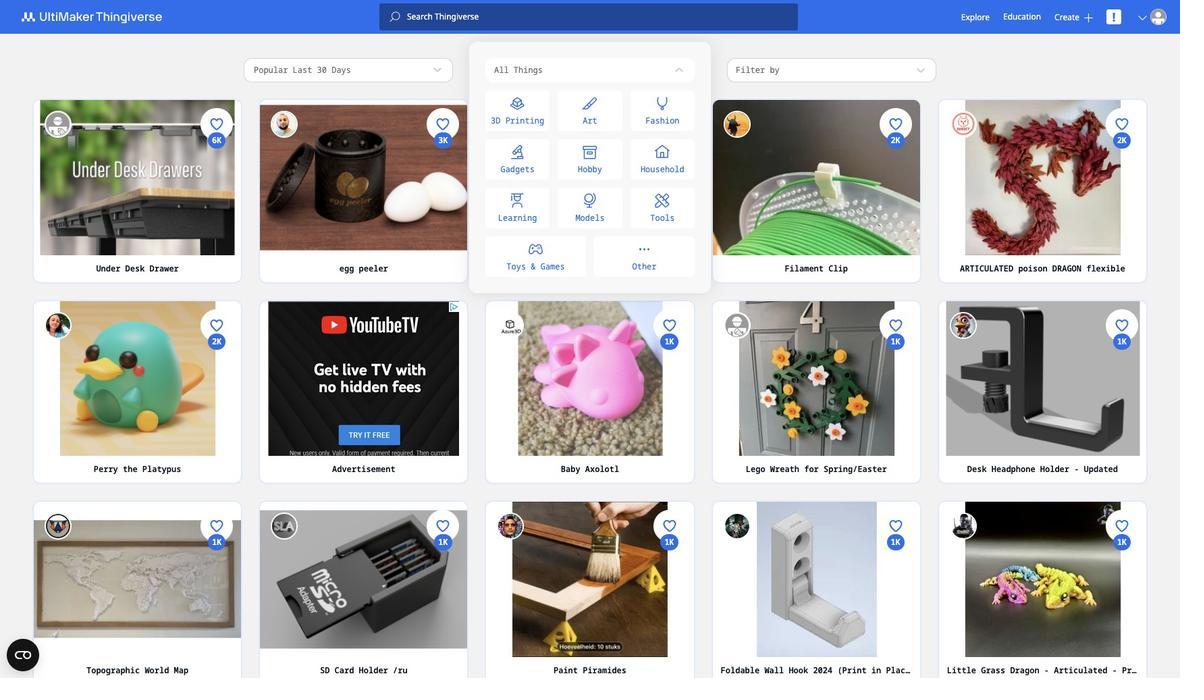 Task type: vqa. For each thing, say whether or not it's contained in the screenshot.
Paint Piramides Avatar
yes



Task type: describe. For each thing, give the bounding box(es) containing it.
thumbnail representing filament clip image
[[713, 100, 921, 255]]

other button
[[595, 236, 695, 277]]

avatar image for sd card holder /ru
[[271, 513, 298, 540]]

topographic world map link
[[34, 657, 241, 678]]

world
[[145, 665, 169, 676]]

games
[[541, 261, 565, 272]]

toys & games
[[507, 261, 565, 272]]

(print
[[838, 665, 867, 676]]

36
[[439, 233, 448, 244]]

articulated
[[1055, 665, 1108, 676]]

grass
[[982, 665, 1006, 676]]

792
[[1116, 385, 1130, 396]]

under desk drawer
[[96, 263, 179, 274]]

1k for lego wreath for spring/easter
[[892, 336, 901, 347]]

2 in from the left
[[1152, 665, 1162, 676]]

881
[[210, 586, 224, 597]]

thumbnail representing foldable wall hook 2024 (print in place) image
[[713, 502, 921, 657]]

filter
[[736, 64, 766, 76]]

models button
[[558, 188, 623, 228]]

map
[[174, 665, 189, 676]]

avatar image for foldable wall hook 2024 (print in place)
[[724, 513, 751, 540]]

790
[[210, 385, 224, 396]]

art button
[[558, 91, 623, 131]]

1k for foldable wall hook 2024 (print in place)
[[892, 537, 901, 548]]

card
[[335, 665, 354, 676]]

desk headphone holder - updated link
[[940, 456, 1147, 483]]

0 vertical spatial advertisement element
[[495, 100, 702, 269]]

901
[[663, 586, 677, 597]]

35
[[212, 635, 222, 647]]

create button
[[1055, 11, 1094, 23]]

search control image
[[390, 11, 401, 22]]

dragon
[[1011, 665, 1040, 676]]

popular
[[254, 64, 288, 76]]

sd
[[320, 665, 330, 676]]

hobby button
[[558, 139, 623, 180]]

1 vertical spatial advertisement element
[[268, 301, 471, 470]]

holder for headphone
[[1041, 464, 1070, 475]]

30
[[317, 64, 327, 76]]

filament clip
[[785, 263, 849, 274]]

dragon
[[1053, 263, 1082, 274]]

1k for sd card holder /ru
[[439, 537, 448, 548]]

2k for 14
[[212, 336, 222, 347]]

avatar image for desk headphone holder - updated
[[950, 312, 977, 339]]

paint piramides link
[[487, 657, 694, 678]]

thumbnail representing paint piramides image
[[487, 502, 694, 657]]

egg
[[340, 263, 354, 274]]

print
[[1123, 665, 1147, 676]]

tools
[[651, 212, 675, 224]]

baby
[[561, 464, 581, 475]]

&
[[531, 261, 536, 272]]

9 down the '792'
[[1120, 434, 1125, 445]]

desk inside 'link'
[[968, 464, 987, 475]]

thumbnail representing little grass dragon - articulated - print in place - flexi - no supports - fantasy image
[[940, 502, 1147, 657]]

avatar image for egg peeler
[[271, 111, 298, 138]]

by
[[770, 64, 780, 76]]

54
[[212, 233, 222, 244]]

egg peeler link
[[260, 255, 468, 282]]

! link
[[1107, 9, 1122, 25]]

the
[[123, 464, 138, 475]]

perry the platypus
[[94, 464, 181, 475]]

1k for topographic world map
[[212, 537, 222, 548]]

perry
[[94, 464, 118, 475]]

13
[[1118, 635, 1128, 647]]

thumbnail representing perry the platypus image
[[34, 301, 241, 456]]

9 for 1k
[[1120, 233, 1125, 244]]

articulated poison dragon flexible link
[[940, 255, 1147, 282]]

topographic world map
[[86, 665, 189, 676]]

advertisement for the topmost advertisement element
[[559, 263, 622, 274]]

popular last 30 days
[[254, 64, 351, 76]]

lego
[[746, 464, 766, 475]]

clip
[[829, 263, 849, 274]]

923
[[889, 385, 904, 396]]

3d printing button
[[486, 91, 550, 131]]

platypus
[[142, 464, 181, 475]]

little grass dragon - articulated - print in pla
[[948, 665, 1181, 676]]

plusicon image
[[1085, 13, 1094, 22]]

thumbnail representing sd card holder /ru image
[[260, 502, 468, 657]]

poison
[[1019, 263, 1048, 274]]

household
[[641, 164, 685, 175]]

lego wreath for spring/easter
[[746, 464, 887, 475]]

0 vertical spatial desk
[[125, 263, 145, 274]]

14 for lego wreath for spring/easter
[[892, 434, 901, 445]]

1 in from the left
[[872, 665, 882, 676]]

gadgets
[[501, 164, 535, 175]]

1k for baby axolotl
[[665, 336, 675, 347]]

avatar image for topographic world map
[[45, 513, 72, 540]]

8 for 717
[[441, 635, 446, 647]]

topographic
[[86, 665, 140, 676]]

explore
[[962, 11, 990, 23]]

foldable wall hook 2024 (print in place) link
[[713, 657, 921, 678]]



Task type: locate. For each thing, give the bounding box(es) containing it.
4k
[[212, 184, 222, 195]]

1 14 from the left
[[212, 434, 222, 445]]

0 horizontal spatial advertisement element
[[268, 301, 471, 470]]

2 horizontal spatial -
[[1113, 665, 1118, 676]]

14 for perry the platypus
[[212, 434, 222, 445]]

0 horizontal spatial holder
[[359, 665, 388, 676]]

717
[[436, 586, 451, 597]]

1 horizontal spatial 8
[[894, 233, 899, 244]]

2k for 9
[[1118, 134, 1128, 146]]

9 up flexible
[[1120, 233, 1125, 244]]

9 down 851
[[668, 434, 672, 445]]

gadgets button
[[486, 139, 550, 180]]

0 vertical spatial holder
[[1041, 464, 1070, 475]]

pla
[[1167, 665, 1181, 676]]

- for dragon
[[1045, 665, 1050, 676]]

/ru
[[393, 665, 408, 676]]

Search Thingiverse text field
[[401, 11, 798, 22]]

drawer
[[150, 263, 179, 274]]

paint piramides
[[554, 665, 627, 676]]

0 vertical spatial 8
[[894, 233, 899, 244]]

1k for little grass dragon - articulated - print in pla
[[1118, 537, 1128, 548]]

sd card holder /ru link
[[260, 657, 468, 678]]

holder inside desk headphone holder - updated 'link'
[[1041, 464, 1070, 475]]

avatar image for little grass dragon - articulated - print in pla
[[950, 513, 977, 540]]

advertisement for advertisement element to the bottom
[[332, 464, 396, 475]]

place)
[[887, 665, 916, 676]]

things
[[514, 64, 543, 76], [514, 64, 543, 76]]

3d printing
[[491, 115, 545, 126]]

art
[[583, 115, 598, 126]]

thumbnail representing baby axolotl image
[[487, 301, 694, 456]]

thumbnail representing articulated poison dragon flexible image
[[940, 100, 1147, 255]]

0 horizontal spatial advertisement
[[332, 464, 396, 475]]

toys
[[507, 261, 526, 272]]

holder for card
[[359, 665, 388, 676]]

wreath
[[771, 464, 800, 475]]

create
[[1055, 11, 1080, 23]]

1 horizontal spatial 14
[[892, 434, 901, 445]]

14
[[212, 434, 222, 445], [892, 434, 901, 445]]

fashion button
[[631, 91, 695, 131]]

1k
[[439, 184, 448, 195], [892, 184, 901, 195], [1118, 184, 1128, 195], [665, 336, 675, 347], [892, 336, 901, 347], [1118, 336, 1128, 347], [212, 537, 222, 548], [439, 537, 448, 548], [665, 537, 675, 548], [892, 537, 901, 548], [1118, 537, 1128, 548]]

education
[[1004, 11, 1042, 22]]

open widget image
[[7, 639, 39, 672]]

articulated poison dragon flexible
[[961, 263, 1126, 274]]

tools button
[[631, 188, 695, 228]]

holder right "headphone"
[[1041, 464, 1070, 475]]

- left 'print'
[[1113, 665, 1118, 676]]

egg peeler
[[340, 263, 388, 274]]

9 for 851
[[668, 434, 672, 445]]

0 horizontal spatial -
[[1045, 665, 1050, 676]]

671
[[1116, 586, 1130, 597]]

desk left "headphone"
[[968, 464, 987, 475]]

avatar image
[[1151, 9, 1167, 25], [45, 111, 72, 138], [271, 111, 298, 138], [724, 111, 751, 138], [950, 111, 977, 138], [45, 312, 72, 339], [498, 312, 525, 339], [724, 312, 751, 339], [950, 312, 977, 339], [45, 513, 72, 540], [271, 513, 298, 540], [498, 513, 525, 540], [724, 513, 751, 540], [950, 513, 977, 540]]

axolotl
[[586, 464, 620, 475]]

1 vertical spatial advertisement
[[332, 464, 396, 475]]

851
[[663, 385, 677, 396]]

- for holder
[[1075, 464, 1080, 475]]

14 down 923
[[892, 434, 901, 445]]

thumbnail representing under desk drawer image
[[34, 100, 241, 255]]

1 vertical spatial 8
[[441, 635, 446, 647]]

learning button
[[486, 188, 550, 228]]

under desk drawer link
[[34, 255, 241, 282]]

little grass dragon - articulated - print in pla link
[[940, 657, 1181, 678]]

- left the updated
[[1075, 464, 1080, 475]]

updated
[[1085, 464, 1119, 475]]

in left "place)"
[[872, 665, 882, 676]]

lego wreath for spring/easter link
[[713, 456, 921, 483]]

baby axolotl
[[561, 464, 620, 475]]

1 horizontal spatial 2k
[[892, 134, 901, 146]]

avatar image for baby axolotl
[[498, 312, 525, 339]]

filter by
[[736, 64, 780, 76]]

0 horizontal spatial 8
[[441, 635, 446, 647]]

1k for paint piramides
[[665, 537, 675, 548]]

avatar image for filament clip
[[724, 111, 751, 138]]

3d
[[491, 115, 501, 126]]

last
[[293, 64, 312, 76]]

9
[[1120, 233, 1125, 244], [668, 434, 672, 445], [1120, 434, 1125, 445]]

- right dragon
[[1045, 665, 1050, 676]]

2k for 8
[[892, 134, 901, 146]]

spring/easter
[[824, 464, 887, 475]]

headphone
[[992, 464, 1036, 475]]

perry the platypus link
[[34, 456, 241, 483]]

avatar image for perry the platypus
[[45, 312, 72, 339]]

all
[[495, 64, 509, 76], [495, 64, 509, 76]]

thumbnail representing topographic world map image
[[34, 502, 241, 657]]

hobby
[[578, 164, 603, 175]]

toys & games button
[[486, 236, 586, 277]]

for
[[805, 464, 819, 475]]

0 horizontal spatial 14
[[212, 434, 222, 445]]

baby axolotl link
[[487, 456, 694, 483]]

1 horizontal spatial in
[[1152, 665, 1162, 676]]

all things
[[495, 64, 543, 76], [495, 64, 543, 76]]

peeler
[[359, 263, 388, 274]]

1 horizontal spatial advertisement element
[[495, 100, 702, 269]]

8 for 1k
[[894, 233, 899, 244]]

desk headphone holder - updated
[[968, 464, 1119, 475]]

explore button
[[962, 11, 990, 23]]

14 down 790
[[212, 434, 222, 445]]

thumbnail representing desk headphone holder - updated image
[[940, 301, 1147, 456]]

piramides
[[583, 665, 627, 676]]

hook
[[789, 665, 809, 676]]

fashion
[[646, 115, 680, 126]]

2 14 from the left
[[892, 434, 901, 445]]

holder
[[1041, 464, 1070, 475], [359, 665, 388, 676]]

avatar image for under desk drawer
[[45, 111, 72, 138]]

education link
[[1004, 9, 1042, 24]]

advertisement element
[[495, 100, 702, 269], [268, 301, 471, 470]]

avatar image for paint piramides
[[498, 513, 525, 540]]

other
[[633, 261, 657, 272]]

6k
[[212, 134, 222, 146]]

3k
[[439, 134, 448, 146]]

1 vertical spatial desk
[[968, 464, 987, 475]]

1 horizontal spatial desk
[[968, 464, 987, 475]]

0 horizontal spatial in
[[872, 665, 882, 676]]

holder inside sd card holder /ru link
[[359, 665, 388, 676]]

desk
[[125, 263, 145, 274], [968, 464, 987, 475]]

days
[[332, 64, 351, 76]]

1 horizontal spatial advertisement
[[559, 263, 622, 274]]

0 horizontal spatial 2k
[[212, 336, 222, 347]]

desk right under
[[125, 263, 145, 274]]

avatar image for articulated poison dragon flexible
[[950, 111, 977, 138]]

holder left the /ru
[[359, 665, 388, 676]]

filter by button
[[728, 58, 937, 82]]

0 horizontal spatial desk
[[125, 263, 145, 274]]

- inside 'link'
[[1075, 464, 1080, 475]]

filament clip link
[[713, 255, 921, 282]]

thumbnail representing egg peeler image
[[260, 100, 468, 255]]

in left "pla"
[[1152, 665, 1162, 676]]

!
[[1113, 9, 1117, 25]]

models
[[576, 212, 605, 224]]

1k for desk headphone holder - updated
[[1118, 336, 1128, 347]]

2 horizontal spatial 2k
[[1118, 134, 1128, 146]]

8
[[894, 233, 899, 244], [441, 635, 446, 647]]

1 horizontal spatial holder
[[1041, 464, 1070, 475]]

household button
[[631, 139, 695, 180]]

filament
[[785, 263, 824, 274]]

foldable wall hook 2024 (print in place)
[[721, 665, 916, 676]]

articulated
[[961, 263, 1014, 274]]

avatar image for lego wreath for spring/easter
[[724, 312, 751, 339]]

thumbnail representing lego wreath for spring/easter image
[[713, 301, 921, 456]]

makerbot logo image
[[14, 9, 178, 25]]

learning
[[499, 212, 537, 224]]

1 vertical spatial holder
[[359, 665, 388, 676]]

printing
[[506, 115, 545, 126]]

flexible
[[1087, 263, 1126, 274]]

0 vertical spatial advertisement
[[559, 263, 622, 274]]

1 horizontal spatial -
[[1075, 464, 1080, 475]]

under
[[96, 263, 121, 274]]



